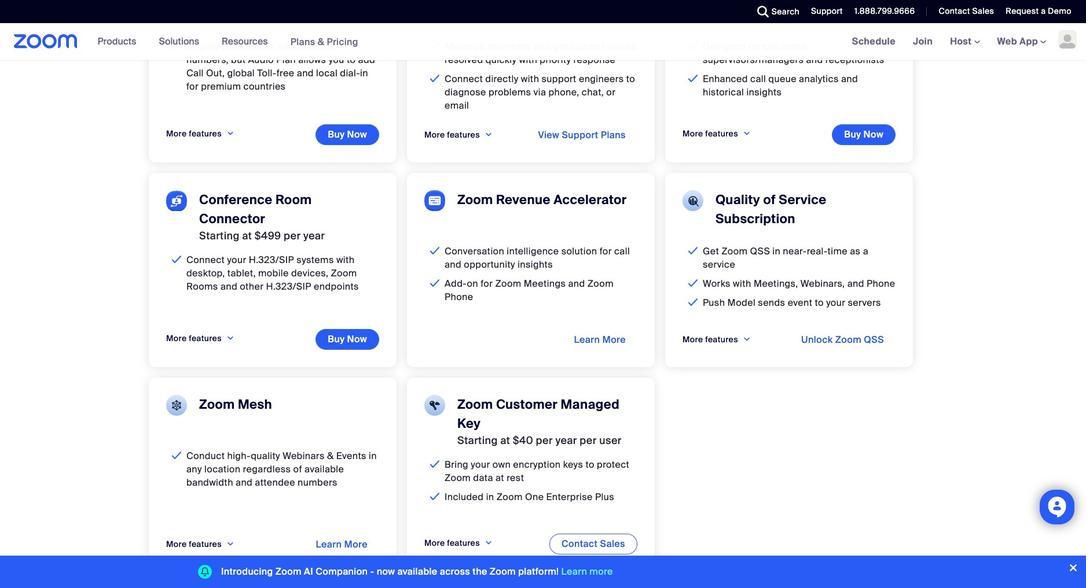 Task type: locate. For each thing, give the bounding box(es) containing it.
schedule link
[[844, 23, 905, 60]]

for up supervisors/managers at the top
[[749, 41, 761, 53]]

0 horizontal spatial user
[[600, 435, 622, 448]]

your up tablet,
[[227, 254, 246, 267]]

1 vertical spatial &
[[327, 451, 334, 463]]

0 vertical spatial learn more
[[574, 334, 626, 347]]

1 vertical spatial a
[[863, 246, 869, 258]]

down image for contact sales
[[485, 538, 493, 550]]

0 vertical spatial plans
[[291, 36, 315, 48]]

phone down the add-
[[445, 291, 473, 304]]

user
[[865, 5, 887, 19], [600, 435, 622, 448]]

starting down key
[[457, 435, 498, 448]]

you
[[329, 54, 344, 66]]

0 vertical spatial sales
[[973, 6, 995, 16]]

year right search
[[821, 5, 842, 19]]

and down tablet,
[[221, 281, 237, 293]]

banner
[[0, 23, 1086, 61]]

key
[[457, 416, 481, 433]]

1 horizontal spatial learn more link
[[563, 331, 638, 351]]

and down the allows
[[297, 67, 314, 80]]

local up the allows
[[297, 41, 319, 53]]

with inside connect directly with support engineers to diagnose problems via phone, chat, or email
[[521, 73, 539, 85]]

local down you
[[316, 67, 338, 80]]

0 vertical spatial insights
[[747, 86, 782, 99]]

conference
[[199, 192, 272, 209]]

$499
[[255, 230, 281, 243]]

plans down the or
[[601, 129, 626, 142]]

0 horizontal spatial plans
[[291, 36, 315, 48]]

historical
[[703, 86, 744, 99]]

ok image for enhanced call queue analytics and historical insights
[[686, 73, 701, 86]]

1 horizontal spatial user
[[865, 5, 887, 19]]

connect inside connect your h.323/sip systems with desktop, tablet, mobile devices, zoom rooms and other h.323/sip endpoints
[[186, 254, 225, 267]]

service
[[779, 192, 827, 209]]

1 horizontal spatial insights
[[747, 86, 782, 99]]

& up the allows
[[318, 36, 324, 48]]

at inside bring your own encryption keys to protect zoom data at rest
[[496, 473, 504, 485]]

support right view
[[562, 129, 599, 142]]

insights down "queue"
[[747, 86, 782, 99]]

0 horizontal spatial phone
[[445, 291, 473, 304]]

more features
[[166, 129, 222, 139], [683, 129, 738, 139], [424, 130, 480, 140], [166, 334, 222, 344], [683, 335, 738, 345], [424, 539, 480, 549], [166, 540, 222, 550]]

join
[[913, 35, 933, 47]]

included in zoom one enterprise plus
[[445, 492, 614, 504]]

and left get
[[534, 41, 551, 53]]

1 horizontal spatial phone
[[867, 278, 896, 290]]

down image
[[226, 128, 235, 140], [743, 128, 751, 140], [743, 334, 751, 347]]

tablet,
[[228, 268, 256, 280]]

0 vertical spatial phone
[[867, 278, 896, 290]]

0 horizontal spatial insights
[[518, 259, 553, 271]]

insights down intelligence
[[518, 259, 553, 271]]

year up systems
[[303, 230, 325, 243]]

with inside all paid plans come with local toll numbers, but audio plan allows you to add call out, global toll-free and local dial-in for premium countries
[[277, 41, 295, 53]]

your inside connect your h.323/sip systems with desktop, tablet, mobile devices, zoom rooms and other h.323/sip endpoints
[[227, 254, 246, 267]]

and down location
[[236, 477, 253, 490]]

available
[[305, 464, 344, 476], [397, 566, 438, 579]]

for
[[749, 41, 761, 53], [186, 81, 199, 93], [600, 246, 612, 258], [481, 278, 493, 290]]

support up response
[[570, 41, 605, 53]]

0 horizontal spatial learn more link
[[304, 536, 379, 556]]

with up plan
[[277, 41, 295, 53]]

0 horizontal spatial learn more
[[316, 539, 368, 552]]

at left $1,200
[[242, 5, 252, 19]]

more for more features button below "email"
[[424, 130, 445, 140]]

time
[[828, 246, 848, 258]]

connect up desktop,
[[186, 254, 225, 267]]

plans up the allows
[[291, 36, 315, 48]]

user up protect
[[600, 435, 622, 448]]

h.323/sip down mobile
[[266, 281, 311, 293]]

0 vertical spatial support
[[811, 6, 843, 16]]

qss down the subscription
[[750, 246, 770, 258]]

call down supervisors/managers at the top
[[751, 73, 766, 85]]

1 horizontal spatial available
[[397, 566, 438, 579]]

companion
[[316, 566, 368, 579]]

down image for quality
[[743, 334, 751, 347]]

1 vertical spatial of
[[293, 464, 302, 476]]

0 horizontal spatial of
[[293, 464, 302, 476]]

ok image for connect directly with support engineers to diagnose problems via phone, chat, or email
[[427, 73, 443, 86]]

a left demo
[[1041, 6, 1046, 16]]

0 horizontal spatial a
[[863, 246, 869, 258]]

all
[[186, 41, 198, 53]]

ok image for all paid plans come with local toll numbers, but audio plan allows you to add call out, global toll-free and local dial-in for premium countries
[[169, 40, 184, 53]]

of up the subscription
[[763, 192, 776, 209]]

in inside all paid plans come with local toll numbers, but audio plan allows you to add call out, global toll-free and local dial-in for premium countries
[[360, 67, 368, 80]]

1 vertical spatial user
[[600, 435, 622, 448]]

1 horizontal spatial of
[[763, 192, 776, 209]]

solutions
[[159, 35, 199, 47]]

zoom inside get zoom qss in near-real-time as a service
[[722, 246, 748, 258]]

1 horizontal spatial &
[[327, 451, 334, 463]]

ok image for included in zoom one enterprise plus
[[427, 491, 443, 505]]

of down 'webinars'
[[293, 464, 302, 476]]

web
[[998, 35, 1017, 47]]

2 vertical spatial call
[[614, 246, 630, 258]]

0 vertical spatial available
[[305, 464, 344, 476]]

to up dial-
[[347, 54, 356, 66]]

qss down 'servers'
[[864, 334, 884, 347]]

via
[[534, 86, 546, 99]]

0 horizontal spatial connect
[[186, 254, 225, 267]]

sales up host dropdown button
[[973, 6, 995, 16]]

ok image
[[169, 40, 184, 53], [686, 40, 701, 53], [686, 73, 701, 86], [427, 245, 443, 258], [686, 245, 701, 258], [686, 278, 701, 291], [169, 450, 184, 463], [427, 459, 443, 472]]

0 horizontal spatial contact
[[562, 539, 598, 551]]

phone
[[867, 278, 896, 290], [445, 291, 473, 304]]

ok image for get zoom qss in near-real-time as a service
[[686, 245, 701, 258]]

connect
[[445, 73, 483, 85], [186, 254, 225, 267]]

connect inside connect directly with support engineers to diagnose problems via phone, chat, or email
[[445, 73, 483, 85]]

-
[[370, 566, 374, 579]]

0 horizontal spatial your
[[227, 254, 246, 267]]

webinars,
[[801, 278, 845, 290]]

at left $300
[[759, 5, 769, 19]]

connect your h.323/sip systems with desktop, tablet, mobile devices, zoom rooms and other h.323/sip endpoints
[[186, 254, 359, 293]]

and inside enhanced call queue analytics and historical insights
[[841, 73, 858, 85]]

with inside connect your h.323/sip systems with desktop, tablet, mobile devices, zoom rooms and other h.323/sip endpoints
[[336, 254, 355, 267]]

minimize downtime and get support issues resolved quickly with priority response
[[445, 41, 636, 66]]

1 vertical spatial insights
[[518, 259, 553, 271]]

1 horizontal spatial connect
[[445, 73, 483, 85]]

at left $40
[[501, 435, 510, 448]]

to inside connect directly with support engineers to diagnose problems via phone, chat, or email
[[626, 73, 635, 85]]

service
[[703, 259, 736, 271]]

attendee
[[255, 477, 295, 490]]

but
[[231, 54, 246, 66]]

more features button
[[166, 125, 235, 144], [683, 125, 751, 144], [424, 126, 493, 145], [166, 330, 235, 349], [683, 331, 751, 350], [424, 535, 493, 554], [166, 536, 235, 555]]

to right 'engineers'
[[626, 73, 635, 85]]

year up "keys"
[[556, 435, 577, 448]]

across
[[440, 566, 470, 579]]

for right on
[[481, 278, 493, 290]]

starting inside zoom customer managed key starting at $40 per year per user
[[457, 435, 498, 448]]

zoom left revenue
[[457, 192, 493, 209]]

your
[[227, 254, 246, 267], [826, 297, 846, 309], [471, 459, 490, 472]]

available right now at the left bottom of the page
[[397, 566, 438, 579]]

ok image left conversation
[[427, 245, 443, 258]]

per up "keys"
[[580, 435, 597, 448]]

enhanced
[[703, 73, 748, 85]]

2 vertical spatial your
[[471, 459, 490, 472]]

more features button down "email"
[[424, 126, 493, 145]]

0 vertical spatial your
[[227, 254, 246, 267]]

regardless
[[243, 464, 291, 476]]

&
[[318, 36, 324, 48], [327, 451, 334, 463]]

support
[[570, 41, 605, 53], [542, 73, 577, 85]]

at inside zoom customer managed key starting at $40 per year per user
[[501, 435, 510, 448]]

buy
[[328, 129, 345, 141], [844, 129, 861, 141], [328, 334, 345, 346]]

numbers,
[[186, 54, 229, 66]]

downtime
[[487, 41, 531, 53]]

0 horizontal spatial contact sales
[[562, 539, 625, 551]]

intelligence
[[507, 246, 559, 258]]

0 vertical spatial contact sales
[[939, 6, 995, 16]]

per right $1,200
[[291, 5, 308, 19]]

for inside all paid plans come with local toll numbers, but audio plan allows you to add call out, global toll-free and local dial-in for premium countries
[[186, 81, 199, 93]]

zoom inside bring your own encryption keys to protect zoom data at rest
[[445, 473, 471, 485]]

and up analytics
[[806, 54, 823, 66]]

insights inside enhanced call queue analytics and historical insights
[[747, 86, 782, 99]]

& left events
[[327, 451, 334, 463]]

app
[[1020, 35, 1038, 47]]

with inside minimize downtime and get support issues resolved quickly with priority response
[[519, 54, 537, 66]]

other
[[240, 281, 264, 293]]

of inside quality of service subscription
[[763, 192, 776, 209]]

starting down connector
[[199, 230, 240, 243]]

zoom right the
[[490, 566, 516, 579]]

your up the data
[[471, 459, 490, 472]]

to right "keys"
[[586, 459, 595, 472]]

for inside conversation intelligence solution for call and opportunity insights
[[600, 246, 612, 258]]

1 vertical spatial call
[[751, 73, 766, 85]]

on
[[467, 278, 478, 290]]

to right the event
[[815, 297, 824, 309]]

for down call
[[186, 81, 199, 93]]

contact up host
[[939, 6, 970, 16]]

bring your own encryption keys to protect zoom data at rest
[[445, 459, 630, 485]]

for inside the add-on for zoom meetings and zoom phone
[[481, 278, 493, 290]]

1 vertical spatial connect
[[186, 254, 225, 267]]

plan
[[276, 54, 296, 66]]

location
[[204, 464, 241, 476]]

and down receptionists
[[841, 73, 858, 85]]

support inside connect directly with support engineers to diagnose problems via phone, chat, or email
[[542, 73, 577, 85]]

devices,
[[291, 268, 328, 280]]

your for tablet,
[[227, 254, 246, 267]]

more for more features button under the push
[[683, 335, 703, 345]]

1 vertical spatial h.323/sip
[[266, 281, 311, 293]]

per
[[291, 5, 308, 19], [801, 5, 818, 19], [845, 5, 862, 19], [284, 230, 301, 243], [536, 435, 553, 448], [580, 435, 597, 448]]

0 vertical spatial h.323/sip
[[249, 254, 294, 267]]

get
[[703, 246, 719, 258]]

1 vertical spatial qss
[[864, 334, 884, 347]]

0 horizontal spatial qss
[[750, 246, 770, 258]]

down image down premium
[[226, 128, 235, 140]]

buy for starting at $300 per year per user
[[844, 129, 861, 141]]

down image for starting
[[226, 128, 235, 140]]

0 vertical spatial learn
[[574, 334, 600, 347]]

1 vertical spatial support
[[542, 73, 577, 85]]

down image down model
[[743, 334, 751, 347]]

user up schedule
[[865, 5, 887, 19]]

and right meetings
[[568, 278, 585, 290]]

more features for more features button underneath rooms
[[166, 334, 222, 344]]

opportunity
[[464, 259, 515, 271]]

response
[[574, 54, 616, 66]]

buy now for starting at $300 per year per user
[[844, 129, 884, 141]]

banner containing products
[[0, 23, 1086, 61]]

insights
[[747, 86, 782, 99], [518, 259, 553, 271]]

1 vertical spatial learn more
[[316, 539, 368, 552]]

1 vertical spatial learn
[[316, 539, 342, 552]]

0 vertical spatial of
[[763, 192, 776, 209]]

priority
[[540, 54, 571, 66]]

1.888.799.9666 button
[[846, 0, 918, 23], [855, 6, 915, 16]]

designed for call center supervisors/managers and receptionists
[[703, 41, 885, 66]]

ok image left the get
[[686, 245, 701, 258]]

0 vertical spatial qss
[[750, 246, 770, 258]]

with up via
[[521, 73, 539, 85]]

zoom down solution
[[588, 278, 614, 290]]

0 horizontal spatial &
[[318, 36, 324, 48]]

0 vertical spatial a
[[1041, 6, 1046, 16]]

0 horizontal spatial support
[[562, 129, 599, 142]]

plans
[[291, 36, 315, 48], [601, 129, 626, 142]]

call inside enhanced call queue analytics and historical insights
[[751, 73, 766, 85]]

year up plans & pricing
[[311, 5, 333, 19]]

quality of service subscription
[[716, 192, 827, 228]]

your down webinars,
[[826, 297, 846, 309]]

support link
[[803, 0, 846, 23], [811, 6, 843, 16]]

support right search
[[811, 6, 843, 16]]

buy now
[[328, 129, 367, 141], [844, 129, 884, 141], [328, 334, 367, 346]]

platform!
[[518, 566, 559, 579]]

year
[[311, 5, 333, 19], [821, 5, 842, 19], [303, 230, 325, 243], [556, 435, 577, 448]]

mobile
[[258, 268, 289, 280]]

1 horizontal spatial your
[[471, 459, 490, 472]]

1 vertical spatial plans
[[601, 129, 626, 142]]

for right solution
[[600, 246, 612, 258]]

audio
[[248, 54, 274, 66]]

meetings,
[[754, 278, 798, 290]]

0 vertical spatial &
[[318, 36, 324, 48]]

quality
[[716, 192, 760, 209]]

included
[[445, 492, 484, 504]]

out,
[[206, 67, 225, 80]]

with down downtime
[[519, 54, 537, 66]]

support up phone,
[[542, 73, 577, 85]]

sends
[[758, 297, 786, 309]]

introducing zoom ai companion - now available across the zoom platform! learn more
[[221, 566, 613, 579]]

qss for get zoom qss in near-real-time as a service
[[750, 246, 770, 258]]

down image for view support plans
[[485, 129, 493, 142]]

ok image for bring your own encryption keys to protect zoom data at rest
[[427, 459, 443, 472]]

and up the add-
[[445, 259, 462, 271]]

add
[[358, 54, 375, 66]]

learn
[[574, 334, 600, 347], [316, 539, 342, 552], [561, 566, 587, 579]]

engineers
[[579, 73, 624, 85]]

meetings navigation
[[844, 23, 1086, 61]]

search
[[772, 6, 800, 17]]

qss inside get zoom qss in near-real-time as a service
[[750, 246, 770, 258]]

analytics
[[799, 73, 839, 85]]

1 horizontal spatial plans
[[601, 129, 626, 142]]

your for protect
[[471, 459, 490, 472]]

ok image
[[427, 40, 443, 53], [427, 73, 443, 86], [169, 254, 184, 267], [427, 278, 443, 291], [686, 297, 701, 310], [427, 491, 443, 505]]

ok image left all
[[169, 40, 184, 53]]

support inside minimize downtime and get support issues resolved quickly with priority response
[[570, 41, 605, 53]]

zoom left ai
[[276, 566, 302, 579]]

buy now link for starting at $300 per year per user
[[832, 125, 896, 146]]

starting
[[199, 5, 240, 19], [716, 5, 756, 19], [199, 230, 240, 243], [457, 435, 498, 448]]

0 vertical spatial connect
[[445, 73, 483, 85]]

with
[[277, 41, 295, 53], [519, 54, 537, 66], [521, 73, 539, 85], [336, 254, 355, 267], [733, 278, 752, 290]]

0 vertical spatial user
[[865, 5, 887, 19]]

a inside get zoom qss in near-real-time as a service
[[863, 246, 869, 258]]

0 horizontal spatial available
[[305, 464, 344, 476]]

at left $499
[[242, 230, 252, 243]]

in right events
[[369, 451, 377, 463]]

more for more features button above introducing
[[166, 540, 187, 550]]

revenue
[[496, 192, 551, 209]]

in down add
[[360, 67, 368, 80]]

qss for unlock zoom qss
[[864, 334, 884, 347]]

0 vertical spatial support
[[570, 41, 605, 53]]

down image
[[485, 129, 493, 142], [226, 333, 235, 345], [485, 538, 493, 550], [226, 539, 235, 552]]

1 horizontal spatial contact
[[939, 6, 970, 16]]

more features for more features button under the push
[[683, 335, 738, 345]]

0 vertical spatial call
[[763, 41, 779, 53]]

contact sales up host dropdown button
[[939, 6, 995, 16]]

solutions button
[[159, 23, 204, 60]]

h.323/sip up mobile
[[249, 254, 294, 267]]

0 horizontal spatial sales
[[600, 539, 625, 551]]

with up endpoints
[[336, 254, 355, 267]]

of
[[763, 192, 776, 209], [293, 464, 302, 476]]

1 vertical spatial learn more link
[[304, 536, 379, 556]]

zoom down opportunity
[[495, 278, 522, 290]]

starting up product information navigation
[[199, 5, 240, 19]]

free
[[277, 67, 295, 80]]

phone up 'servers'
[[867, 278, 896, 290]]

0 vertical spatial contact
[[939, 6, 970, 16]]

call right solution
[[614, 246, 630, 258]]

now for starting at $300 per year per user
[[864, 129, 884, 141]]

user inside zoom customer managed key starting at $40 per year per user
[[600, 435, 622, 448]]

more for more features button underneath premium
[[166, 129, 187, 139]]

2 horizontal spatial your
[[826, 297, 846, 309]]

desktop,
[[186, 268, 225, 280]]

1 horizontal spatial support
[[811, 6, 843, 16]]

features down historical
[[705, 129, 738, 139]]

1 horizontal spatial qss
[[864, 334, 884, 347]]

more features for more features button over across
[[424, 539, 480, 549]]

insights inside conversation intelligence solution for call and opportunity insights
[[518, 259, 553, 271]]

1 vertical spatial phone
[[445, 291, 473, 304]]

your inside bring your own encryption keys to protect zoom data at rest
[[471, 459, 490, 472]]

high-
[[227, 451, 251, 463]]

zoom
[[457, 192, 493, 209], [722, 246, 748, 258], [331, 268, 357, 280], [495, 278, 522, 290], [588, 278, 614, 290], [835, 334, 862, 347], [199, 397, 235, 414], [457, 397, 493, 414], [445, 473, 471, 485], [497, 492, 523, 504], [276, 566, 302, 579], [490, 566, 516, 579]]

ok image left designed
[[686, 40, 701, 53]]

year inside zoom customer managed key starting at $40 per year per user
[[556, 435, 577, 448]]

zoom up endpoints
[[331, 268, 357, 280]]

near-
[[783, 246, 807, 258]]



Task type: describe. For each thing, give the bounding box(es) containing it.
down image for learn more
[[226, 539, 235, 552]]

allows
[[298, 54, 326, 66]]

available inside the "conduct high-quality webinars & events in any location regardless of available bandwidth and attendee numbers"
[[305, 464, 344, 476]]

resolved
[[445, 54, 483, 66]]

toll
[[321, 41, 335, 53]]

profile picture image
[[1059, 30, 1077, 49]]

real-
[[807, 246, 828, 258]]

and inside designed for call center supervisors/managers and receptionists
[[806, 54, 823, 66]]

and inside minimize downtime and get support issues resolved quickly with priority response
[[534, 41, 551, 53]]

conference room connector starting at $499 per year
[[199, 192, 325, 243]]

& inside the "conduct high-quality webinars & events in any location regardless of available bandwidth and attendee numbers"
[[327, 451, 334, 463]]

quickly
[[486, 54, 517, 66]]

ok image for works with meetings, webinars, and phone
[[686, 278, 701, 291]]

0 vertical spatial learn more link
[[563, 331, 638, 351]]

schedule
[[852, 35, 896, 47]]

problems
[[489, 86, 531, 99]]

more for more features button below historical
[[683, 129, 703, 139]]

$300
[[771, 5, 798, 19]]

view support plans
[[538, 129, 626, 142]]

learn more link
[[561, 566, 613, 579]]

to inside bring your own encryption keys to protect zoom data at rest
[[586, 459, 595, 472]]

down image down historical
[[743, 128, 751, 140]]

push
[[703, 297, 725, 309]]

features down rooms
[[189, 334, 222, 344]]

call inside designed for call center supervisors/managers and receptionists
[[763, 41, 779, 53]]

subscription
[[716, 211, 796, 228]]

push model sends event to your servers
[[703, 297, 881, 309]]

more features button up introducing
[[166, 536, 235, 555]]

learn for leftmost learn more link
[[316, 539, 342, 552]]

connect directly with support engineers to diagnose problems via phone, chat, or email
[[445, 73, 635, 112]]

diagnose
[[445, 86, 486, 99]]

keys
[[563, 459, 583, 472]]

ok image for conversation intelligence solution for call and opportunity insights
[[427, 245, 443, 258]]

1 vertical spatial local
[[316, 67, 338, 80]]

per inside conference room connector starting at $499 per year
[[284, 230, 301, 243]]

ok image for designed for call center supervisors/managers and receptionists
[[686, 40, 701, 53]]

search button
[[749, 0, 803, 23]]

more features button down rooms
[[166, 330, 235, 349]]

zoom mesh
[[199, 397, 272, 414]]

paid
[[200, 41, 220, 53]]

call inside conversation intelligence solution for call and opportunity insights
[[614, 246, 630, 258]]

come
[[249, 41, 274, 53]]

ok image for connect your h.323/sip systems with desktop, tablet, mobile devices, zoom rooms and other h.323/sip endpoints
[[169, 254, 184, 267]]

minimize
[[445, 41, 485, 53]]

managed
[[561, 397, 620, 414]]

per right $40
[[536, 435, 553, 448]]

more features for more features button below "email"
[[424, 130, 480, 140]]

of inside the "conduct high-quality webinars & events in any location regardless of available bandwidth and attendee numbers"
[[293, 464, 302, 476]]

zoom inside zoom customer managed key starting at $40 per year per user
[[457, 397, 493, 414]]

solution
[[562, 246, 597, 258]]

learn for learn more link to the top
[[574, 334, 600, 347]]

endpoints
[[314, 281, 359, 293]]

in down the data
[[486, 492, 494, 504]]

with up model
[[733, 278, 752, 290]]

more for more features button over across
[[424, 539, 445, 549]]

conduct high-quality webinars & events in any location regardless of available bandwidth and attendee numbers
[[186, 451, 377, 490]]

buy now for starting at $499 per year
[[328, 334, 367, 346]]

ok image for add-on for zoom meetings and zoom phone
[[427, 278, 443, 291]]

zoom inside connect your h.323/sip systems with desktop, tablet, mobile devices, zoom rooms and other h.323/sip endpoints
[[331, 268, 357, 280]]

year inside conference room connector starting at $499 per year
[[303, 230, 325, 243]]

phone,
[[549, 86, 579, 99]]

more
[[590, 566, 613, 579]]

conversation intelligence solution for call and opportunity insights
[[445, 246, 630, 271]]

in inside the "conduct high-quality webinars & events in any location regardless of available bandwidth and attendee numbers"
[[369, 451, 377, 463]]

more features button down premium
[[166, 125, 235, 144]]

2 vertical spatial learn
[[561, 566, 587, 579]]

connect for connect your h.323/sip systems with desktop, tablet, mobile devices, zoom rooms and other h.323/sip endpoints
[[186, 254, 225, 267]]

data
[[473, 473, 493, 485]]

per right search
[[801, 5, 818, 19]]

1 vertical spatial support
[[562, 129, 599, 142]]

starting at $1,200 per year
[[199, 5, 333, 19]]

buy now link for starting at $499 per year
[[316, 330, 379, 351]]

features up across
[[447, 539, 480, 549]]

unlock zoom qss link
[[790, 331, 896, 351]]

features down the push
[[705, 335, 738, 345]]

buy for starting at $499 per year
[[328, 334, 345, 346]]

global
[[227, 67, 255, 80]]

directly
[[485, 73, 519, 85]]

1 vertical spatial available
[[397, 566, 438, 579]]

resources
[[222, 35, 268, 47]]

features down premium
[[189, 129, 222, 139]]

starting inside conference room connector starting at $499 per year
[[199, 230, 240, 243]]

plans & pricing
[[291, 36, 358, 48]]

and inside the "conduct high-quality webinars & events in any location regardless of available bandwidth and attendee numbers"
[[236, 477, 253, 490]]

get zoom qss in near-real-time as a service
[[703, 246, 869, 271]]

and inside connect your h.323/sip systems with desktop, tablet, mobile devices, zoom rooms and other h.323/sip endpoints
[[221, 281, 237, 293]]

starting up designed
[[716, 5, 756, 19]]

mesh
[[238, 397, 272, 414]]

ok image for minimize downtime and get support issues resolved quickly with priority response
[[427, 40, 443, 53]]

countries
[[244, 81, 286, 93]]

zoom revenue accelerator
[[457, 192, 627, 209]]

more for more features button underneath rooms
[[166, 334, 187, 344]]

1 vertical spatial contact
[[562, 539, 598, 551]]

event
[[788, 297, 813, 309]]

ok image for push model sends event to your servers
[[686, 297, 701, 310]]

for inside designed for call center supervisors/managers and receptionists
[[749, 41, 761, 53]]

zoom customer managed key starting at $40 per year per user
[[457, 397, 622, 448]]

receptionists
[[826, 54, 885, 66]]

products button
[[98, 23, 142, 60]]

plans
[[222, 41, 246, 53]]

email
[[445, 100, 469, 112]]

now
[[377, 566, 395, 579]]

customer
[[496, 397, 558, 414]]

and up 'servers'
[[848, 278, 864, 290]]

1 horizontal spatial a
[[1041, 6, 1046, 16]]

phone inside the add-on for zoom meetings and zoom phone
[[445, 291, 473, 304]]

features down "email"
[[447, 130, 480, 140]]

and inside conversation intelligence solution for call and opportunity insights
[[445, 259, 462, 271]]

conversation
[[445, 246, 504, 258]]

zoom right unlock
[[835, 334, 862, 347]]

in inside get zoom qss in near-real-time as a service
[[773, 246, 781, 258]]

more features button down historical
[[683, 125, 751, 144]]

web app
[[998, 35, 1038, 47]]

1 horizontal spatial contact sales
[[939, 6, 995, 16]]

zoom logo image
[[14, 34, 77, 49]]

to inside all paid plans come with local toll numbers, but audio plan allows you to add call out, global toll-free and local dial-in for premium countries
[[347, 54, 356, 66]]

connector
[[199, 211, 265, 228]]

rooms
[[186, 281, 218, 293]]

bring
[[445, 459, 469, 472]]

or
[[607, 86, 616, 99]]

more features for more features button underneath premium
[[166, 129, 222, 139]]

rest
[[507, 473, 524, 485]]

more features for more features button below historical
[[683, 129, 738, 139]]

connect for connect directly with support engineers to diagnose problems via phone, chat, or email
[[445, 73, 483, 85]]

model
[[728, 297, 756, 309]]

ok image for conduct high-quality webinars & events in any location regardless of available bandwidth and attendee numbers
[[169, 450, 184, 463]]

center
[[781, 41, 810, 53]]

ai
[[304, 566, 313, 579]]

more features for more features button above introducing
[[166, 540, 222, 550]]

plans inside product information navigation
[[291, 36, 315, 48]]

1 horizontal spatial learn more
[[574, 334, 626, 347]]

chat,
[[582, 86, 604, 99]]

and inside all paid plans come with local toll numbers, but audio plan allows you to add call out, global toll-free and local dial-in for premium countries
[[297, 67, 314, 80]]

1 vertical spatial sales
[[600, 539, 625, 551]]

& inside product information navigation
[[318, 36, 324, 48]]

per up schedule
[[845, 5, 862, 19]]

more features button up across
[[424, 535, 493, 554]]

any
[[186, 464, 202, 476]]

now for starting at $499 per year
[[347, 334, 367, 346]]

1 horizontal spatial sales
[[973, 6, 995, 16]]

more features button down the push
[[683, 331, 751, 350]]

premium
[[201, 81, 241, 93]]

bandwidth
[[186, 477, 233, 490]]

1 vertical spatial your
[[826, 297, 846, 309]]

at inside conference room connector starting at $499 per year
[[242, 230, 252, 243]]

join link
[[905, 23, 942, 60]]

host
[[950, 35, 974, 47]]

0 vertical spatial local
[[297, 41, 319, 53]]

product information navigation
[[89, 23, 367, 61]]

works with meetings, webinars, and phone
[[703, 278, 896, 290]]

and inside the add-on for zoom meetings and zoom phone
[[568, 278, 585, 290]]

quality
[[251, 451, 280, 463]]

one
[[525, 492, 544, 504]]

own
[[493, 459, 511, 472]]

features up introducing
[[189, 540, 222, 550]]

add-
[[445, 278, 467, 290]]

meetings
[[524, 278, 566, 290]]

zoom left the mesh on the left of the page
[[199, 397, 235, 414]]

$40
[[513, 435, 533, 448]]

unlock zoom qss
[[801, 334, 884, 347]]

1 vertical spatial contact sales
[[562, 539, 625, 551]]

systems
[[297, 254, 334, 267]]

servers
[[848, 297, 881, 309]]

zoom down rest at the left of page
[[497, 492, 523, 504]]

as
[[850, 246, 861, 258]]



Task type: vqa. For each thing, say whether or not it's contained in the screenshot.
countries
yes



